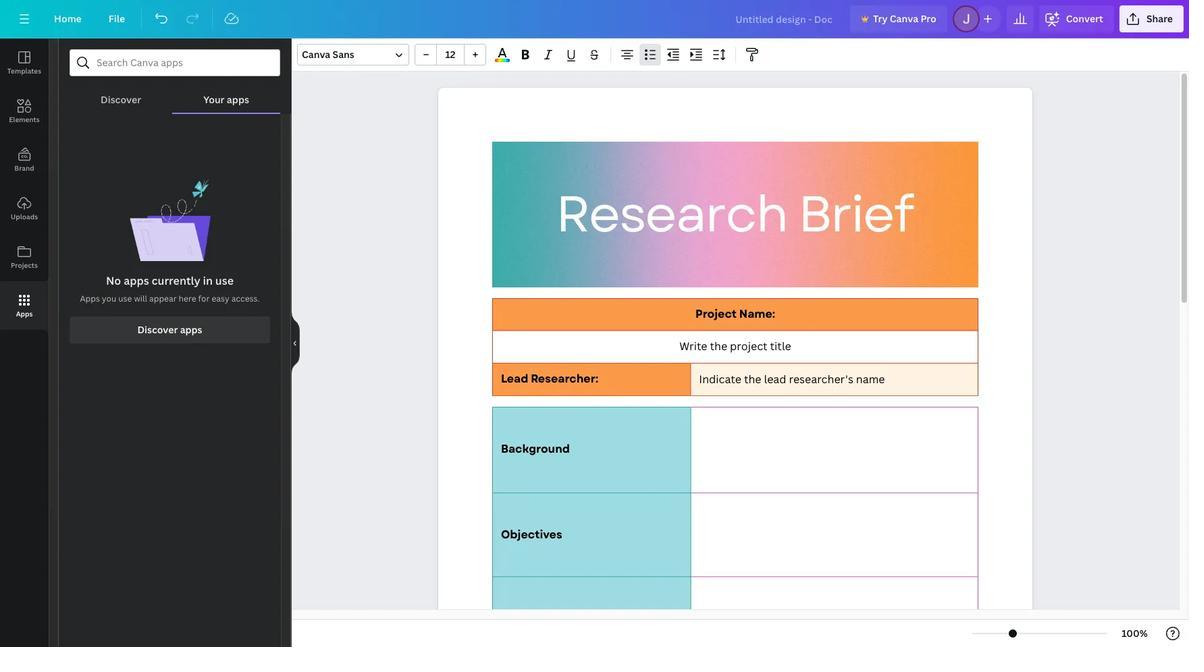 Task type: describe. For each thing, give the bounding box(es) containing it.
home
[[54, 12, 82, 25]]

research
[[556, 178, 787, 251]]

projects button
[[0, 233, 49, 282]]

apps inside the no apps currently in use apps you use will appear here for easy access.
[[80, 293, 100, 305]]

currently
[[152, 274, 200, 288]]

discover for discover apps
[[137, 323, 178, 336]]

file button
[[98, 5, 136, 32]]

brand
[[14, 163, 34, 173]]

try
[[873, 12, 888, 25]]

1 horizontal spatial use
[[215, 274, 234, 288]]

share
[[1146, 12, 1173, 25]]

100%
[[1122, 627, 1148, 640]]

no
[[106, 274, 121, 288]]

appear
[[149, 293, 177, 305]]

– – number field
[[441, 48, 460, 61]]

discover for discover
[[101, 93, 141, 106]]

side panel tab list
[[0, 38, 49, 330]]

projects
[[11, 261, 38, 270]]

your apps button
[[172, 76, 280, 113]]

Search Canva apps search field
[[97, 50, 253, 76]]

Research Brief text field
[[438, 88, 1032, 648]]

sans
[[333, 48, 354, 61]]

canva sans button
[[297, 44, 409, 65]]

discover button
[[70, 76, 172, 113]]

elements button
[[0, 87, 49, 136]]

brief
[[798, 178, 913, 251]]

discover apps
[[137, 323, 202, 336]]

convert button
[[1039, 5, 1114, 32]]

file
[[109, 12, 125, 25]]

canva inside button
[[890, 12, 918, 25]]

brand button
[[0, 136, 49, 184]]



Task type: vqa. For each thing, say whether or not it's contained in the screenshot.
Create within button
no



Task type: locate. For each thing, give the bounding box(es) containing it.
apps for discover
[[180, 323, 202, 336]]

canva right "try"
[[890, 12, 918, 25]]

for
[[198, 293, 210, 305]]

1 vertical spatial apps
[[16, 309, 33, 319]]

apps inside button
[[16, 309, 33, 319]]

discover inside button
[[101, 93, 141, 106]]

2 vertical spatial apps
[[180, 323, 202, 336]]

you
[[102, 293, 116, 305]]

your
[[203, 93, 225, 106]]

home link
[[43, 5, 92, 32]]

1 vertical spatial discover
[[137, 323, 178, 336]]

your apps
[[203, 93, 249, 106]]

0 horizontal spatial use
[[118, 293, 132, 305]]

canva
[[890, 12, 918, 25], [302, 48, 330, 61]]

apps up will
[[124, 274, 149, 288]]

try canva pro
[[873, 12, 936, 25]]

apps for your
[[227, 93, 249, 106]]

Design title text field
[[725, 5, 845, 32]]

use right in
[[215, 274, 234, 288]]

empty folder image displayed when there are no installed apps image
[[129, 179, 210, 261]]

use left will
[[118, 293, 132, 305]]

discover apps button
[[70, 317, 270, 344]]

templates button
[[0, 38, 49, 87]]

canva left sans
[[302, 48, 330, 61]]

templates
[[7, 66, 41, 76]]

apps for no
[[124, 274, 149, 288]]

apps button
[[0, 282, 49, 330]]

1 horizontal spatial apps
[[180, 323, 202, 336]]

apps down projects
[[16, 309, 33, 319]]

1 horizontal spatial canva
[[890, 12, 918, 25]]

0 vertical spatial canva
[[890, 12, 918, 25]]

1 vertical spatial use
[[118, 293, 132, 305]]

share button
[[1119, 5, 1184, 32]]

1 vertical spatial apps
[[124, 274, 149, 288]]

discover down appear
[[137, 323, 178, 336]]

0 horizontal spatial apps
[[124, 274, 149, 288]]

1 horizontal spatial apps
[[80, 293, 100, 305]]

no apps currently in use apps you use will appear here for easy access.
[[80, 274, 260, 305]]

0 horizontal spatial apps
[[16, 309, 33, 319]]

2 horizontal spatial apps
[[227, 93, 249, 106]]

0 vertical spatial use
[[215, 274, 234, 288]]

1 vertical spatial canva
[[302, 48, 330, 61]]

apps
[[227, 93, 249, 106], [124, 274, 149, 288], [180, 323, 202, 336]]

0 vertical spatial discover
[[101, 93, 141, 106]]

apps inside the no apps currently in use apps you use will appear here for easy access.
[[124, 274, 149, 288]]

apps left you
[[80, 293, 100, 305]]

uploads button
[[0, 184, 49, 233]]

0 horizontal spatial canva
[[302, 48, 330, 61]]

discover down search canva apps search field
[[101, 93, 141, 106]]

apps right your
[[227, 93, 249, 106]]

apps inside 'button'
[[180, 323, 202, 336]]

0 vertical spatial apps
[[227, 93, 249, 106]]

apps
[[80, 293, 100, 305], [16, 309, 33, 319]]

discover
[[101, 93, 141, 106], [137, 323, 178, 336]]

try canva pro button
[[850, 5, 947, 32]]

pro
[[921, 12, 936, 25]]

100% button
[[1113, 623, 1157, 645]]

apps down here
[[180, 323, 202, 336]]

use
[[215, 274, 234, 288], [118, 293, 132, 305]]

here
[[179, 293, 196, 305]]

easy
[[212, 293, 229, 305]]

uploads
[[11, 212, 38, 221]]

elements
[[9, 115, 40, 124]]

group
[[415, 44, 486, 65]]

hide image
[[291, 311, 300, 375]]

0 vertical spatial apps
[[80, 293, 100, 305]]

canva sans
[[302, 48, 354, 61]]

canva inside dropdown button
[[302, 48, 330, 61]]

convert
[[1066, 12, 1103, 25]]

main menu bar
[[0, 0, 1189, 38]]

apps inside button
[[227, 93, 249, 106]]

color range image
[[495, 59, 510, 62]]

access.
[[231, 293, 260, 305]]

discover inside 'button'
[[137, 323, 178, 336]]

will
[[134, 293, 147, 305]]

in
[[203, 274, 213, 288]]

research brief
[[556, 178, 913, 251]]



